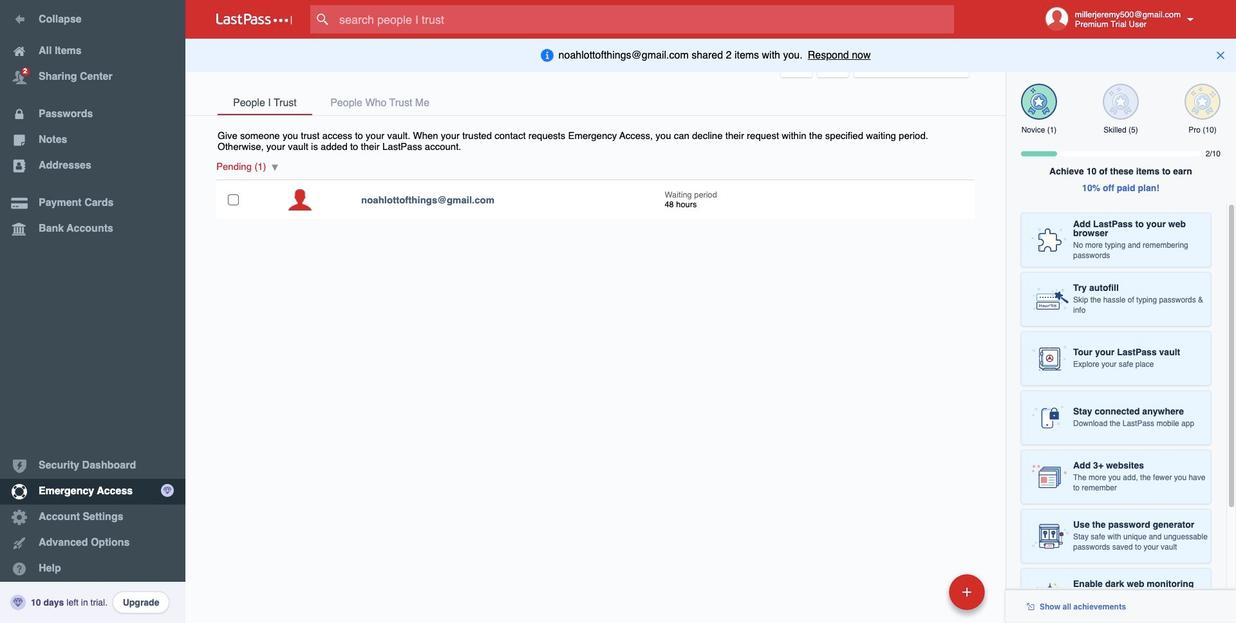 Task type: vqa. For each thing, say whether or not it's contained in the screenshot.
MAIN NAVIGATION navigation at the left of the page
yes



Task type: locate. For each thing, give the bounding box(es) containing it.
new item navigation
[[944, 570, 993, 623]]

vault options navigation
[[185, 39, 1006, 77]]

search people I trust text field
[[310, 5, 979, 33]]



Task type: describe. For each thing, give the bounding box(es) containing it.
Search search field
[[310, 5, 979, 33]]

lastpass image
[[216, 14, 292, 25]]

new item image
[[962, 587, 971, 596]]

main navigation navigation
[[0, 0, 185, 623]]



